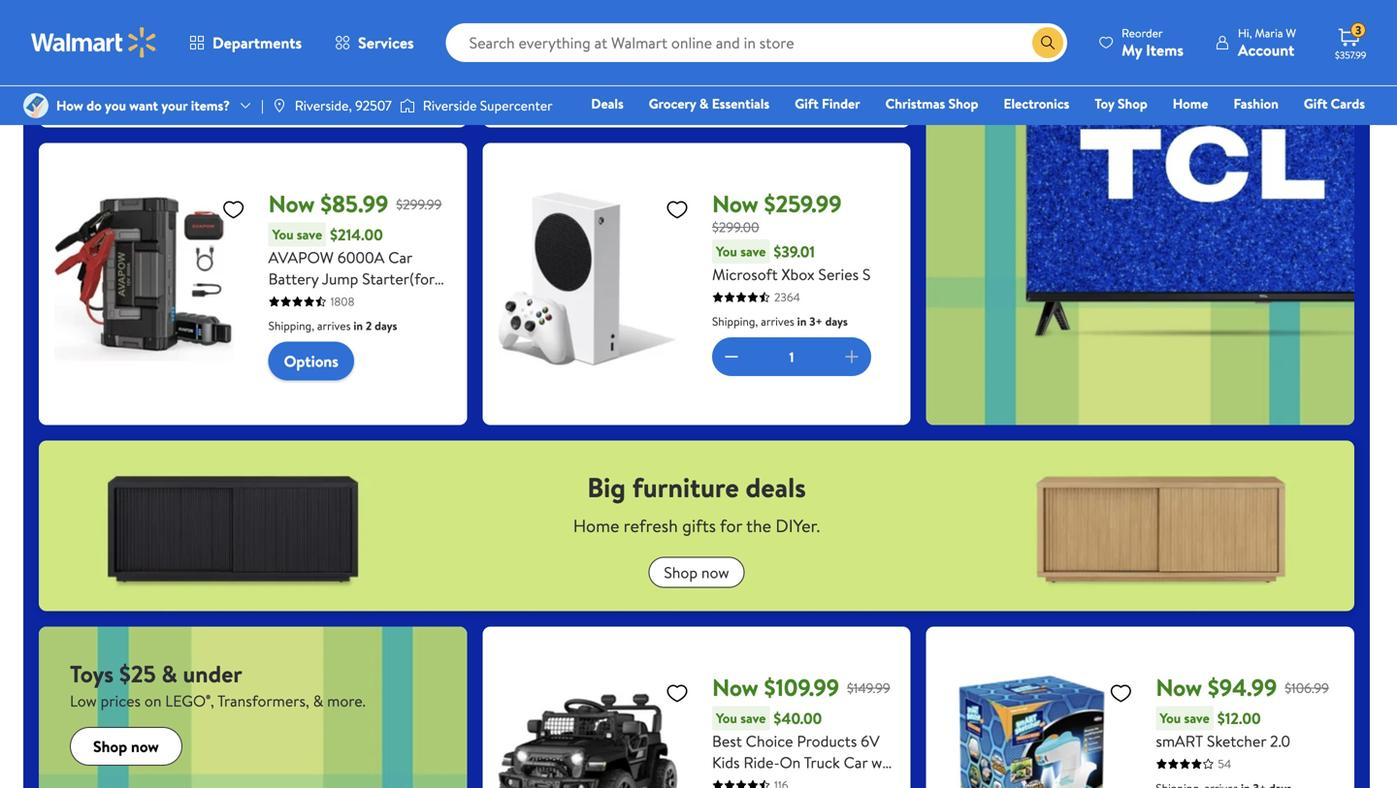 Task type: describe. For each thing, give the bounding box(es) containing it.
parent
[[712, 774, 757, 789]]

gift for finder
[[795, 94, 819, 113]]

 image for riverside supercenter
[[400, 96, 415, 115]]

shop now button for furniture
[[649, 558, 745, 589]]

all
[[269, 290, 286, 311]]

sketcher
[[1207, 731, 1267, 753]]

choice
[[746, 731, 793, 753]]

6000a
[[337, 247, 385, 268]]

toys $25 & under low prices on lego®, transformers, & more.
[[70, 659, 366, 712]]

shipping, arrives in 3+ days
[[712, 314, 848, 330]]

shipping, arrives in 2 days for now $85.99
[[269, 20, 397, 36]]

you
[[105, 96, 126, 115]]

truck
[[804, 753, 840, 774]]

days right "3+"
[[825, 314, 848, 330]]

dc
[[349, 354, 372, 375]]

in up gift finder
[[797, 20, 807, 36]]

arrives down 1808
[[317, 318, 351, 334]]

in inside you save $214.00 avapow 6000a car battery jump starter(for all gas or up to 12l diesel) powerful car jump starter with dual usb quick charge and dc output,12v jump pack with built-in led bright light
[[413, 375, 425, 397]]

your
[[161, 96, 188, 115]]

shipping, up decrease quantity microsoft xbox series s, current quantity 1 image
[[712, 314, 758, 330]]

save for avapow
[[297, 225, 322, 244]]

one
[[1217, 121, 1246, 140]]

furniture
[[632, 469, 739, 507]]

$214.00
[[330, 224, 383, 246]]

items
[[1146, 39, 1184, 61]]

arrives up essentials
[[761, 20, 795, 36]]

kids
[[712, 753, 740, 774]]

products
[[797, 731, 857, 753]]

riverside,
[[295, 96, 352, 115]]

big
[[587, 469, 626, 507]]

2 for now $85.99
[[366, 20, 372, 36]]

up
[[337, 290, 353, 311]]

shipping, up essentials
[[712, 20, 758, 36]]

options for now $85.99
[[284, 53, 339, 74]]

electronics
[[1004, 94, 1070, 113]]

1 horizontal spatial with
[[344, 375, 373, 397]]

days down the 12l
[[375, 318, 397, 334]]

shop now button for $25
[[70, 728, 182, 767]]

under
[[183, 659, 242, 691]]

arrives down 2364
[[761, 314, 795, 330]]

fashion link
[[1225, 93, 1288, 114]]

maria
[[1255, 25, 1283, 41]]

usb
[[335, 332, 364, 354]]

dual
[[301, 332, 332, 354]]

now $109.99 $149.99
[[712, 672, 891, 705]]

want
[[129, 96, 158, 115]]

hi, maria w account
[[1238, 25, 1297, 61]]

powerful
[[269, 311, 329, 332]]

$94.99
[[1208, 672, 1277, 705]]

2 for now $259.99
[[810, 20, 816, 36]]

christmas shop
[[886, 94, 979, 113]]

fashion
[[1234, 94, 1279, 113]]

days up 92507
[[375, 20, 397, 36]]

shipping, down gas
[[269, 318, 314, 334]]

options link down powerful
[[269, 342, 354, 381]]

Walmart Site-Wide search field
[[446, 23, 1068, 62]]

control,
[[818, 774, 873, 789]]

to
[[357, 290, 372, 311]]

electronics link
[[995, 93, 1078, 114]]

more.
[[327, 691, 366, 712]]

items?
[[191, 96, 230, 115]]

shop now for furniture
[[664, 562, 729, 584]]

services button
[[318, 19, 431, 66]]

grocery
[[649, 94, 696, 113]]

one debit
[[1217, 121, 1282, 140]]

options for now $259.99
[[728, 53, 782, 74]]

0 vertical spatial car
[[388, 247, 412, 268]]

$299.99
[[396, 195, 442, 214]]

reorder my items
[[1122, 25, 1184, 61]]

remote
[[760, 774, 814, 789]]

add to favorites list, microsoft xbox series s image
[[666, 198, 689, 222]]

christmas shop link
[[877, 93, 987, 114]]

deals link
[[583, 93, 633, 114]]

big furniture deals home refresh gifts for the diyer.
[[573, 469, 820, 539]]

shop down prices
[[93, 736, 127, 758]]

shop right christmas
[[949, 94, 979, 113]]

toy
[[1095, 94, 1115, 113]]

shop now for $25
[[93, 736, 159, 758]]

shop down gifts
[[664, 562, 698, 584]]

or
[[319, 290, 333, 311]]

you save $12.00 smart sketcher 2.0
[[1156, 709, 1291, 753]]

search icon image
[[1040, 35, 1056, 50]]

save for smart
[[1185, 710, 1210, 728]]

add to favorites list, smart sketcher 2.0 image
[[1110, 682, 1133, 706]]

 image for how do you want your items?
[[23, 93, 49, 118]]

home inside big furniture deals home refresh gifts for the diyer.
[[573, 514, 620, 539]]

departments
[[213, 32, 302, 53]]

you for smart
[[1160, 710, 1181, 728]]

best
[[712, 731, 742, 753]]

gift cards registry
[[1142, 94, 1365, 140]]

car inside 'you save $40.00 best choice products 6v kids ride-on truck car w/ parent remote control,'
[[844, 753, 868, 774]]

$39.01
[[774, 241, 815, 263]]

grocery & essentials
[[649, 94, 770, 113]]

now for $85.99
[[269, 188, 315, 220]]

1 horizontal spatial &
[[313, 691, 323, 712]]

services
[[358, 32, 414, 53]]

you for avapow
[[272, 225, 294, 244]]

battery
[[269, 268, 319, 290]]

$12.00
[[1218, 709, 1261, 730]]

smart
[[1156, 731, 1204, 753]]

0 horizontal spatial jump
[[269, 375, 305, 397]]

now $94.99 $106.99
[[1156, 672, 1329, 705]]

6v
[[861, 731, 880, 753]]

grocery & essentials link
[[640, 93, 779, 114]]

add to favorites list, best choice products 6v kids ride-on truck car w/ parent remote control, 4-wheel suspension, led lights - black image
[[666, 682, 689, 706]]

built-
[[377, 375, 413, 397]]

shipping, arrives in 2 days for now $259.99
[[712, 20, 841, 36]]

$85.99
[[320, 188, 388, 220]]

|
[[261, 96, 264, 115]]

registry
[[1142, 121, 1191, 140]]

toys
[[70, 659, 114, 691]]

1808
[[331, 294, 355, 310]]

options link for now $259.99
[[712, 44, 798, 83]]

now for $109.99
[[712, 672, 759, 705]]

my
[[1122, 39, 1143, 61]]

reorder
[[1122, 25, 1163, 41]]

2364
[[774, 289, 801, 306]]

gifts
[[682, 514, 716, 539]]

starter(for
[[362, 268, 435, 290]]

1
[[790, 348, 794, 367]]

toy shop link
[[1086, 93, 1157, 114]]

output,12v
[[375, 354, 451, 375]]

in left "3+"
[[797, 314, 807, 330]]



Task type: locate. For each thing, give the bounding box(es) containing it.
shop now down prices
[[93, 736, 159, 758]]

home down the big
[[573, 514, 620, 539]]

2 horizontal spatial car
[[844, 753, 868, 774]]

now inside now $259.99 $299.00 you save $39.01 microsoft xbox series s
[[712, 188, 759, 220]]

2 right the "usb"
[[366, 318, 372, 334]]

0 vertical spatial shop now
[[664, 562, 729, 584]]

you save $40.00 best choice products 6v kids ride-on truck car w/ parent remote control, 
[[712, 709, 892, 789]]

2 horizontal spatial &
[[700, 94, 709, 113]]

$299.00
[[712, 218, 759, 237]]

avapow
[[269, 247, 334, 268]]

& right grocery at left top
[[700, 94, 709, 113]]

shop inside "link"
[[1118, 94, 1148, 113]]

now for $94.99
[[1156, 672, 1203, 705]]

$357.99
[[1335, 49, 1367, 62]]

now right the add to favorites list, microsoft xbox series s icon
[[712, 188, 759, 220]]

microsoft
[[712, 264, 778, 285]]

gift inside gift cards registry
[[1304, 94, 1328, 113]]

s
[[863, 264, 871, 285]]

you up avapow
[[272, 225, 294, 244]]

options link up essentials
[[712, 44, 798, 83]]

do
[[87, 96, 102, 115]]

you inside you save $214.00 avapow 6000a car battery jump starter(for all gas or up to 12l diesel) powerful car jump starter with dual usb quick charge and dc output,12v jump pack with built-in led bright light
[[272, 225, 294, 244]]

save inside you save $214.00 avapow 6000a car battery jump starter(for all gas or up to 12l diesel) powerful car jump starter with dual usb quick charge and dc output,12v jump pack with built-in led bright light
[[297, 225, 322, 244]]

now up best
[[712, 672, 759, 705]]

options up pack
[[284, 351, 339, 372]]

now up smart
[[1156, 672, 1203, 705]]

christmas
[[886, 94, 946, 113]]

quick
[[368, 332, 408, 354]]

bright
[[300, 397, 342, 418]]

12l
[[375, 290, 396, 311]]

$259.99
[[764, 188, 842, 220]]

1 horizontal spatial gift
[[1304, 94, 1328, 113]]

pack
[[309, 375, 340, 397]]

gift left cards
[[1304, 94, 1328, 113]]

shipping, up "riverside,"
[[269, 20, 314, 36]]

diesel)
[[400, 290, 447, 311]]

3
[[1356, 22, 1362, 39]]

you for best
[[716, 710, 737, 728]]

led
[[269, 397, 297, 418]]

light
[[346, 397, 380, 418]]

you down $299.00
[[716, 242, 737, 261]]

essentials
[[712, 94, 770, 113]]

1 vertical spatial home
[[573, 514, 620, 539]]

54
[[1218, 757, 1232, 773]]

you inside now $259.99 $299.00 you save $39.01 microsoft xbox series s
[[716, 242, 737, 261]]

& left more. at the bottom left of page
[[313, 691, 323, 712]]

cards
[[1331, 94, 1365, 113]]

1 vertical spatial now
[[131, 736, 159, 758]]

car down 1808
[[332, 311, 356, 332]]

Search search field
[[446, 23, 1068, 62]]

 image right |
[[272, 98, 287, 114]]

how do you want your items?
[[56, 96, 230, 115]]

0 vertical spatial now
[[702, 562, 729, 584]]

1 vertical spatial shop now
[[93, 736, 159, 758]]

0 horizontal spatial car
[[332, 311, 356, 332]]

car
[[388, 247, 412, 268], [332, 311, 356, 332], [844, 753, 868, 774]]

registry link
[[1133, 120, 1200, 141]]

shipping, arrives in 2 days
[[269, 20, 397, 36], [712, 20, 841, 36], [269, 318, 397, 334]]

0 vertical spatial with
[[269, 332, 297, 354]]

2 vertical spatial jump
[[269, 375, 305, 397]]

gas
[[290, 290, 315, 311]]

 image
[[23, 93, 49, 118], [400, 96, 415, 115], [272, 98, 287, 114]]

shop now down gifts
[[664, 562, 729, 584]]

save for best
[[741, 710, 766, 728]]

0 horizontal spatial shop now button
[[70, 728, 182, 767]]

days up gift finder
[[819, 20, 841, 36]]

shop now
[[664, 562, 729, 584], [93, 736, 159, 758]]

arrives left services
[[317, 20, 351, 36]]

0 horizontal spatial &
[[162, 659, 177, 691]]

now up avapow
[[269, 188, 315, 220]]

shop now button down prices
[[70, 728, 182, 767]]

add to favorites list, avapow 6000a car battery jump starter(for all gas or up to 12l diesel) powerful car jump starter with dual usb quick charge and dc output,12v jump pack with built-in led bright light image
[[222, 198, 245, 222]]

deals
[[746, 469, 806, 507]]

home up 'registry'
[[1173, 94, 1209, 113]]

now for furniture
[[702, 562, 729, 584]]

options up essentials
[[728, 53, 782, 74]]

2 up 92507
[[366, 20, 372, 36]]

for
[[720, 514, 742, 539]]

in down to
[[354, 318, 363, 334]]

options up "riverside,"
[[284, 53, 339, 74]]

1 horizontal spatial shop now
[[664, 562, 729, 584]]

xbox
[[782, 264, 815, 285]]

options link for now $85.99
[[269, 44, 354, 83]]

shop right toy
[[1118, 94, 1148, 113]]

1 horizontal spatial  image
[[272, 98, 287, 114]]

you
[[272, 225, 294, 244], [716, 242, 737, 261], [716, 710, 737, 728], [1160, 710, 1181, 728]]

shipping, arrives in 2 days up essentials
[[712, 20, 841, 36]]

0 horizontal spatial home
[[573, 514, 620, 539]]

supercenter
[[480, 96, 553, 115]]

lego®,
[[165, 691, 214, 712]]

prices
[[101, 691, 141, 712]]

0 horizontal spatial shop now
[[93, 736, 159, 758]]

&
[[700, 94, 709, 113], [162, 659, 177, 691], [313, 691, 323, 712]]

0 vertical spatial home
[[1173, 94, 1209, 113]]

car left w/
[[844, 753, 868, 774]]

jump
[[322, 268, 358, 290], [360, 311, 396, 332], [269, 375, 305, 397]]

2 horizontal spatial  image
[[400, 96, 415, 115]]

increase quantity microsoft xbox series s, current quantity 1 image
[[840, 346, 864, 369]]

2 up gift finder
[[810, 20, 816, 36]]

3+
[[810, 314, 823, 330]]

decrease quantity microsoft xbox series s, current quantity 1 image
[[720, 346, 743, 369]]

1 gift from the left
[[795, 94, 819, 113]]

in right light
[[413, 375, 425, 397]]

1 vertical spatial jump
[[360, 311, 396, 332]]

save up choice
[[741, 710, 766, 728]]

in up riverside, 92507
[[354, 20, 363, 36]]

departments button
[[173, 19, 318, 66]]

0 horizontal spatial now
[[131, 736, 159, 758]]

gift left finder at the top right of page
[[795, 94, 819, 113]]

save
[[297, 225, 322, 244], [741, 242, 766, 261], [741, 710, 766, 728], [1185, 710, 1210, 728]]

 image left how
[[23, 93, 49, 118]]

home link
[[1164, 93, 1217, 114]]

on
[[144, 691, 162, 712]]

0 horizontal spatial gift
[[795, 94, 819, 113]]

shipping, arrives in 2 days down 1808
[[269, 318, 397, 334]]

transformers,
[[218, 691, 309, 712]]

you up best
[[716, 710, 737, 728]]

0 vertical spatial shop now button
[[649, 558, 745, 589]]

how
[[56, 96, 83, 115]]

you inside 'you save $40.00 best choice products 6v kids ride-on truck car w/ parent remote control,'
[[716, 710, 737, 728]]

2 horizontal spatial jump
[[360, 311, 396, 332]]

2 gift from the left
[[1304, 94, 1328, 113]]

$106.99
[[1285, 679, 1329, 698]]

you inside you save $12.00 smart sketcher 2.0
[[1160, 710, 1181, 728]]

w
[[1286, 25, 1297, 41]]

2.0
[[1270, 731, 1291, 753]]

gift finder link
[[786, 93, 869, 114]]

days
[[375, 20, 397, 36], [819, 20, 841, 36], [825, 314, 848, 330], [375, 318, 397, 334]]

now for $25
[[131, 736, 159, 758]]

you save $214.00 avapow 6000a car battery jump starter(for all gas or up to 12l diesel) powerful car jump starter with dual usb quick charge and dc output,12v jump pack with built-in led bright light
[[269, 224, 451, 418]]

and
[[321, 354, 345, 375]]

with right pack
[[344, 375, 373, 397]]

0 horizontal spatial  image
[[23, 93, 49, 118]]

low
[[70, 691, 97, 712]]

w/
[[872, 753, 888, 774]]

save up "microsoft"
[[741, 242, 766, 261]]

1 vertical spatial with
[[344, 375, 373, 397]]

now down for
[[702, 562, 729, 584]]

now for $259.99
[[712, 188, 759, 220]]

riverside supercenter
[[423, 96, 553, 115]]

save inside you save $12.00 smart sketcher 2.0
[[1185, 710, 1210, 728]]

on
[[780, 753, 801, 774]]

1 horizontal spatial shop now button
[[649, 558, 745, 589]]

gift
[[795, 94, 819, 113], [1304, 94, 1328, 113]]

save up avapow
[[297, 225, 322, 244]]

1 horizontal spatial car
[[388, 247, 412, 268]]

 image right 92507
[[400, 96, 415, 115]]

debit
[[1249, 121, 1282, 140]]

now $259.99 $299.00 you save $39.01 microsoft xbox series s
[[712, 188, 871, 285]]

1 vertical spatial shop now button
[[70, 728, 182, 767]]

1 horizontal spatial home
[[1173, 94, 1209, 113]]

car right 6000a
[[388, 247, 412, 268]]

riverside, 92507
[[295, 96, 392, 115]]

1 horizontal spatial jump
[[322, 268, 358, 290]]

shop now button down gifts
[[649, 558, 745, 589]]

save inside 'you save $40.00 best choice products 6v kids ride-on truck car w/ parent remote control,'
[[741, 710, 766, 728]]

0 horizontal spatial with
[[269, 332, 297, 354]]

save inside now $259.99 $299.00 you save $39.01 microsoft xbox series s
[[741, 242, 766, 261]]

refresh
[[624, 514, 678, 539]]

 image for riverside, 92507
[[272, 98, 287, 114]]

walmart image
[[31, 27, 157, 58]]

& right on
[[162, 659, 177, 691]]

with left dual
[[269, 332, 297, 354]]

toy shop
[[1095, 94, 1148, 113]]

now
[[269, 188, 315, 220], [712, 188, 759, 220], [712, 672, 759, 705], [1156, 672, 1203, 705]]

save up smart
[[1185, 710, 1210, 728]]

shipping, arrives in 2 days up "riverside,"
[[269, 20, 397, 36]]

1 vertical spatial car
[[332, 311, 356, 332]]

92507
[[355, 96, 392, 115]]

walmart+
[[1308, 121, 1365, 140]]

options link up "riverside,"
[[269, 44, 354, 83]]

gift for cards
[[1304, 94, 1328, 113]]

you up smart
[[1160, 710, 1181, 728]]

1 horizontal spatial now
[[702, 562, 729, 584]]

0 vertical spatial jump
[[322, 268, 358, 290]]

now down on
[[131, 736, 159, 758]]

2 vertical spatial car
[[844, 753, 868, 774]]



Task type: vqa. For each thing, say whether or not it's contained in the screenshot.
Now $259.99's "Options"
yes



